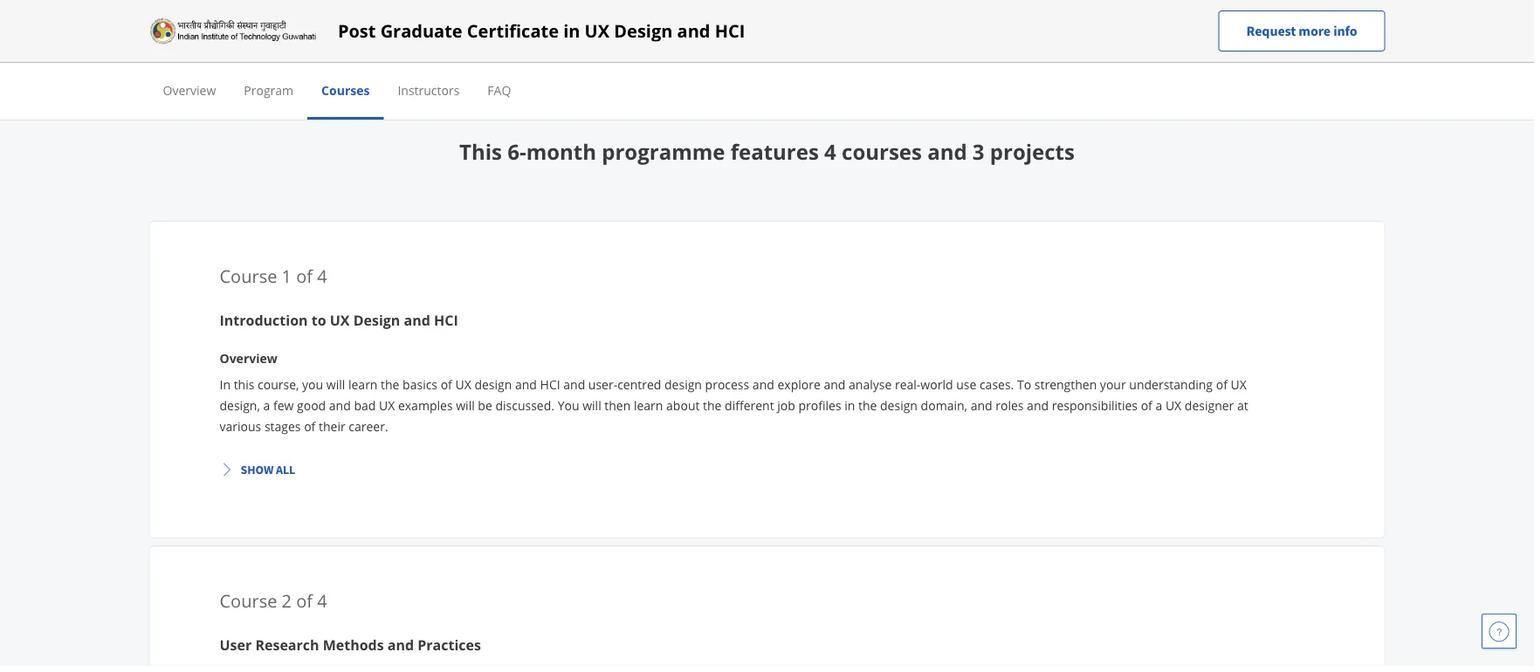 Task type: describe. For each thing, give the bounding box(es) containing it.
course 2 of 4
[[220, 589, 327, 613]]

0 vertical spatial in
[[563, 19, 580, 43]]

request
[[1247, 22, 1296, 40]]

faq link
[[488, 82, 511, 98]]

a/b testing
[[835, 54, 896, 70]]

of up designer at the bottom right of page
[[1216, 376, 1228, 393]]

and down 'use'
[[971, 397, 992, 413]]

in
[[220, 376, 231, 393]]

help center image
[[1489, 621, 1510, 642]]

2 horizontal spatial user
[[295, 54, 322, 70]]

real-
[[895, 376, 921, 393]]

user research methods and practices
[[220, 636, 481, 654]]

course for course 1 of 4
[[220, 264, 277, 288]]

and down to
[[1027, 397, 1049, 413]]

course for course 2 of 4
[[220, 589, 277, 613]]

1 horizontal spatial the
[[703, 397, 722, 413]]

skills
[[149, 4, 194, 28]]

you
[[558, 397, 579, 413]]

ux down understanding
[[1166, 397, 1182, 413]]

will left "gain"
[[235, 4, 266, 28]]

career.
[[349, 418, 388, 434]]

user for 2
[[220, 636, 252, 654]]

explore
[[778, 376, 821, 393]]

gain
[[271, 4, 308, 28]]

few
[[273, 397, 294, 413]]

instructors link
[[398, 82, 460, 98]]

more
[[1299, 22, 1331, 40]]

roles
[[996, 397, 1024, 413]]

to
[[1017, 376, 1031, 393]]

1 vertical spatial overview
[[220, 350, 277, 366]]

and up you
[[563, 376, 585, 393]]

profiles
[[799, 397, 841, 413]]

2
[[282, 589, 292, 613]]

1
[[282, 264, 292, 288]]

overview inside the certificate menu element
[[163, 82, 216, 98]]

post graduate certificate in ux design and hci
[[338, 19, 745, 43]]

human computer interaction
[[628, 54, 796, 70]]

computer
[[673, 54, 731, 70]]

graduate
[[380, 19, 463, 43]]

2 horizontal spatial design
[[614, 19, 673, 43]]

4 for course 2 of 4
[[317, 589, 327, 613]]

human
[[628, 54, 670, 70]]

1 horizontal spatial learn
[[634, 397, 663, 413]]

wireframe design
[[414, 54, 517, 70]]

0 horizontal spatial learn
[[348, 376, 378, 393]]

use
[[956, 376, 976, 393]]

instructors
[[398, 82, 460, 98]]

program link
[[244, 82, 293, 98]]

will right you
[[583, 397, 601, 413]]

will left be
[[456, 397, 475, 413]]

introduction
[[220, 311, 308, 330]]

interaction
[[734, 54, 796, 70]]

faq
[[488, 82, 511, 98]]

course,
[[258, 376, 299, 393]]

their
[[319, 418, 345, 434]]

introduction to ux design and hci
[[220, 311, 458, 330]]

and up "their"
[[329, 397, 351, 413]]

figma
[[555, 54, 590, 70]]

practices
[[418, 636, 481, 654]]

bad
[[354, 397, 376, 413]]

designer
[[1185, 397, 1234, 413]]

good
[[297, 397, 326, 413]]

courses
[[842, 138, 922, 166]]

and right methods
[[388, 636, 414, 654]]

ux up at
[[1231, 376, 1247, 393]]

a/b
[[835, 54, 855, 70]]

in this course, you will learn the basics of ux design and hci and user-centred design process and explore and analyse real-world use cases. to strengthen your understanding of ux design, a few good and bad ux examples will be discussed.  you will then learn about the different job profiles in the design domain, and roles and responsibilities of a ux designer at various stages of their career.
[[220, 376, 1248, 434]]

design,
[[220, 397, 260, 413]]

of right 1
[[296, 264, 313, 288]]

3
[[973, 138, 985, 166]]

show all
[[241, 462, 295, 478]]

wireframe
[[414, 54, 475, 70]]

courses
[[321, 82, 370, 98]]

user experience
[[165, 54, 257, 70]]

skills you will gain
[[149, 4, 308, 28]]

of right "2"
[[296, 589, 313, 613]]

and up the profiles
[[824, 376, 846, 393]]

user for you
[[165, 54, 191, 70]]

2 horizontal spatial design
[[880, 397, 918, 413]]

strengthen
[[1035, 376, 1097, 393]]

0 horizontal spatial hci
[[434, 311, 458, 330]]

overview link
[[163, 82, 216, 98]]

0 horizontal spatial you
[[199, 4, 231, 28]]

discussed.
[[495, 397, 554, 413]]

you inside in this course, you will learn the basics of ux design and hci and user-centred design process and explore and analyse real-world use cases. to strengthen your understanding of ux design, a few good and bad ux examples will be discussed.  you will then learn about the different job profiles in the design domain, and roles and responsibilities of a ux designer at various stages of their career.
[[302, 376, 323, 393]]

show
[[241, 462, 274, 478]]

user-
[[588, 376, 618, 393]]

methods
[[323, 636, 384, 654]]



Task type: locate. For each thing, give the bounding box(es) containing it.
be
[[478, 397, 492, 413]]

user left interface
[[295, 54, 322, 70]]

experience
[[194, 54, 257, 70]]

various
[[220, 418, 261, 434]]

2 course from the top
[[220, 589, 277, 613]]

then
[[605, 397, 631, 413]]

design right to
[[353, 311, 400, 330]]

0 vertical spatial you
[[199, 4, 231, 28]]

ux up figma
[[585, 19, 610, 43]]

and
[[677, 19, 710, 43], [927, 138, 967, 166], [404, 311, 430, 330], [515, 376, 537, 393], [563, 376, 585, 393], [753, 376, 774, 393], [824, 376, 846, 393], [329, 397, 351, 413], [971, 397, 992, 413], [1027, 397, 1049, 413], [388, 636, 414, 654]]

course 1 of 4
[[220, 264, 327, 288]]

0 vertical spatial course
[[220, 264, 277, 288]]

0 horizontal spatial the
[[381, 376, 399, 393]]

in inside in this course, you will learn the basics of ux design and hci and user-centred design process and explore and analyse real-world use cases. to strengthen your understanding of ux design, a few good and bad ux examples will be discussed.  you will then learn about the different job profiles in the design domain, and roles and responsibilities of a ux designer at various stages of their career.
[[845, 397, 855, 413]]

will
[[235, 4, 266, 28], [326, 376, 345, 393], [456, 397, 475, 413], [583, 397, 601, 413]]

in
[[563, 19, 580, 43], [845, 397, 855, 413]]

interface
[[325, 54, 376, 70]]

job
[[777, 397, 795, 413]]

this 6-month programme features 4 courses and 3 projects
[[459, 138, 1075, 166]]

1 vertical spatial you
[[302, 376, 323, 393]]

the
[[381, 376, 399, 393], [703, 397, 722, 413], [858, 397, 877, 413]]

4
[[824, 138, 836, 166], [317, 264, 327, 288], [317, 589, 327, 613]]

research
[[255, 636, 319, 654]]

course
[[220, 264, 277, 288], [220, 589, 277, 613]]

testing
[[858, 54, 896, 70]]

learn
[[348, 376, 378, 393], [634, 397, 663, 413]]

design up human
[[614, 19, 673, 43]]

request more info button
[[1219, 10, 1385, 52]]

2 vertical spatial hci
[[540, 376, 560, 393]]

1 horizontal spatial in
[[845, 397, 855, 413]]

user interface
[[295, 54, 376, 70]]

4 left courses
[[824, 138, 836, 166]]

0 vertical spatial learn
[[348, 376, 378, 393]]

in down analyse
[[845, 397, 855, 413]]

your
[[1100, 376, 1126, 393]]

1 vertical spatial in
[[845, 397, 855, 413]]

design down real-
[[880, 397, 918, 413]]

you right skills
[[199, 4, 231, 28]]

responsibilities
[[1052, 397, 1138, 413]]

overview
[[163, 82, 216, 98], [220, 350, 277, 366]]

indian institute of technology - guwahati image
[[149, 17, 317, 45]]

features
[[731, 138, 819, 166]]

at
[[1237, 397, 1248, 413]]

1 horizontal spatial overview
[[220, 350, 277, 366]]

1 horizontal spatial a
[[1156, 397, 1162, 413]]

1 vertical spatial design
[[478, 54, 517, 70]]

projects
[[990, 138, 1075, 166]]

0 vertical spatial 4
[[824, 138, 836, 166]]

6-
[[508, 138, 526, 166]]

the left basics
[[381, 376, 399, 393]]

of
[[296, 264, 313, 288], [441, 376, 452, 393], [1216, 376, 1228, 393], [1141, 397, 1153, 413], [304, 418, 316, 434], [296, 589, 313, 613]]

analyse
[[849, 376, 892, 393]]

a left few
[[263, 397, 270, 413]]

4 for course 1 of 4
[[317, 264, 327, 288]]

1 course from the top
[[220, 264, 277, 288]]

centred
[[618, 376, 661, 393]]

of down understanding
[[1141, 397, 1153, 413]]

understanding
[[1129, 376, 1213, 393]]

this
[[234, 376, 254, 393]]

0 horizontal spatial design
[[475, 376, 512, 393]]

2 horizontal spatial hci
[[715, 19, 745, 43]]

ux right bad
[[379, 397, 395, 413]]

0 horizontal spatial in
[[563, 19, 580, 43]]

user
[[165, 54, 191, 70], [295, 54, 322, 70], [220, 636, 252, 654]]

certificate
[[467, 19, 559, 43]]

user left research
[[220, 636, 252, 654]]

will up "their"
[[326, 376, 345, 393]]

process
[[705, 376, 749, 393]]

to
[[311, 311, 326, 330]]

2 a from the left
[[1156, 397, 1162, 413]]

different
[[725, 397, 774, 413]]

hci inside in this course, you will learn the basics of ux design and hci and user-centred design process and explore and analyse real-world use cases. to strengthen your understanding of ux design, a few good and bad ux examples will be discussed.  you will then learn about the different job profiles in the design domain, and roles and responsibilities of a ux designer at various stages of their career.
[[540, 376, 560, 393]]

1 horizontal spatial design
[[478, 54, 517, 70]]

the down analyse
[[858, 397, 877, 413]]

basics
[[403, 376, 437, 393]]

certificate menu element
[[149, 63, 1385, 120]]

learn down centred
[[634, 397, 663, 413]]

hci up human computer interaction
[[715, 19, 745, 43]]

info
[[1334, 22, 1357, 40]]

post
[[338, 19, 376, 43]]

0 vertical spatial design
[[614, 19, 673, 43]]

course left "2"
[[220, 589, 277, 613]]

you
[[199, 4, 231, 28], [302, 376, 323, 393]]

0 vertical spatial hci
[[715, 19, 745, 43]]

of down good
[[304, 418, 316, 434]]

0 horizontal spatial a
[[263, 397, 270, 413]]

hci up you
[[540, 376, 560, 393]]

a down understanding
[[1156, 397, 1162, 413]]

design up faq link
[[478, 54, 517, 70]]

2 vertical spatial design
[[353, 311, 400, 330]]

1 vertical spatial learn
[[634, 397, 663, 413]]

0 horizontal spatial overview
[[163, 82, 216, 98]]

you up good
[[302, 376, 323, 393]]

1 vertical spatial course
[[220, 589, 277, 613]]

1 vertical spatial 4
[[317, 264, 327, 288]]

and up discussed.
[[515, 376, 537, 393]]

2 horizontal spatial the
[[858, 397, 877, 413]]

request more info
[[1247, 22, 1357, 40]]

1 a from the left
[[263, 397, 270, 413]]

ux
[[585, 19, 610, 43], [330, 311, 350, 330], [455, 376, 471, 393], [1231, 376, 1247, 393], [379, 397, 395, 413], [1166, 397, 1182, 413]]

1 horizontal spatial user
[[220, 636, 252, 654]]

ux right basics
[[455, 376, 471, 393]]

courses link
[[321, 82, 370, 98]]

of right basics
[[441, 376, 452, 393]]

in up figma
[[563, 19, 580, 43]]

1 horizontal spatial design
[[665, 376, 702, 393]]

1 vertical spatial hci
[[434, 311, 458, 330]]

0 horizontal spatial design
[[353, 311, 400, 330]]

1 horizontal spatial hci
[[540, 376, 560, 393]]

design
[[475, 376, 512, 393], [665, 376, 702, 393], [880, 397, 918, 413]]

overview down user experience
[[163, 82, 216, 98]]

ux right to
[[330, 311, 350, 330]]

this
[[459, 138, 502, 166]]

1 horizontal spatial you
[[302, 376, 323, 393]]

and left the "3"
[[927, 138, 967, 166]]

and up basics
[[404, 311, 430, 330]]

learn up bad
[[348, 376, 378, 393]]

2 vertical spatial 4
[[317, 589, 327, 613]]

design up be
[[475, 376, 512, 393]]

4 right 1
[[317, 264, 327, 288]]

0 horizontal spatial user
[[165, 54, 191, 70]]

0 vertical spatial overview
[[163, 82, 216, 98]]

about
[[666, 397, 700, 413]]

program
[[244, 82, 293, 98]]

world
[[921, 376, 953, 393]]

design
[[614, 19, 673, 43], [478, 54, 517, 70], [353, 311, 400, 330]]

course left 1
[[220, 264, 277, 288]]

cases.
[[980, 376, 1014, 393]]

all
[[276, 462, 295, 478]]

programme
[[602, 138, 725, 166]]

hci up basics
[[434, 311, 458, 330]]

overview up this
[[220, 350, 277, 366]]

month
[[526, 138, 596, 166]]

stages
[[265, 418, 301, 434]]

user up "overview" link
[[165, 54, 191, 70]]

domain,
[[921, 397, 968, 413]]

design up the about
[[665, 376, 702, 393]]

and up computer
[[677, 19, 710, 43]]

and up different
[[753, 376, 774, 393]]

the down process
[[703, 397, 722, 413]]

examples
[[398, 397, 453, 413]]

show all button
[[213, 454, 302, 485]]

4 right "2"
[[317, 589, 327, 613]]



Task type: vqa. For each thing, say whether or not it's contained in the screenshot.
world
yes



